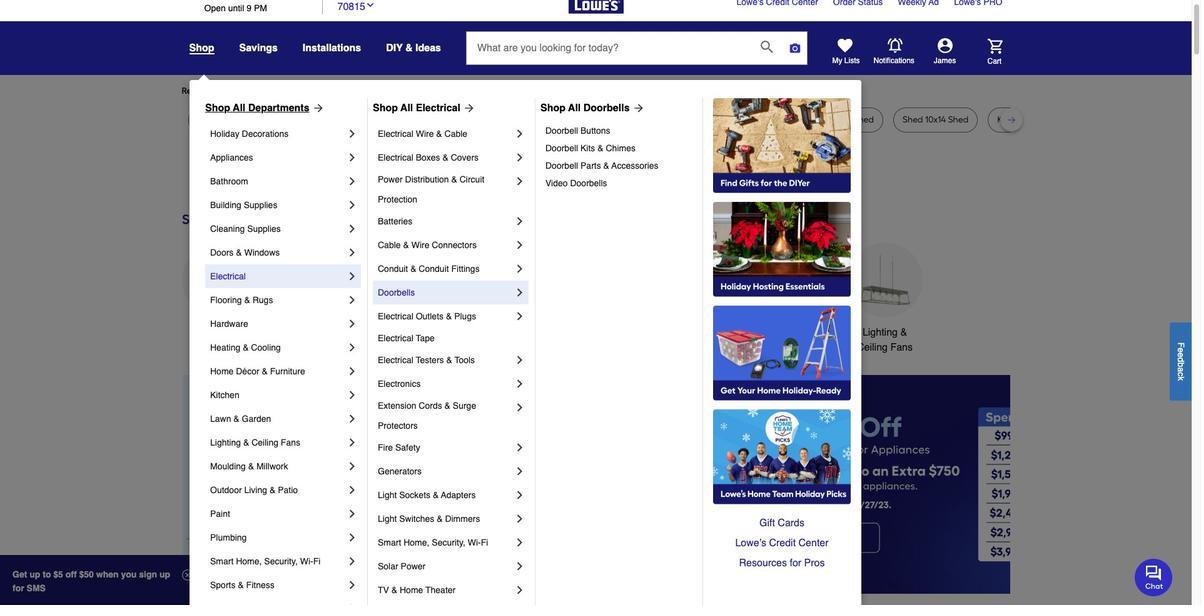Task type: locate. For each thing, give the bounding box(es) containing it.
0 vertical spatial lighting
[[863, 327, 898, 338]]

0 horizontal spatial lighting
[[210, 438, 241, 448]]

1 vertical spatial decorations
[[383, 342, 436, 353]]

holiday
[[210, 129, 239, 139]]

1 horizontal spatial up
[[159, 570, 170, 580]]

1 shed from the left
[[735, 114, 756, 125]]

chevron right image
[[346, 128, 358, 140], [514, 128, 526, 140], [346, 151, 358, 164], [514, 175, 526, 188], [346, 199, 358, 211], [346, 223, 358, 235], [514, 239, 526, 251], [346, 294, 358, 307], [514, 310, 526, 323], [346, 413, 358, 425], [514, 442, 526, 454], [514, 465, 526, 478], [346, 484, 358, 497], [514, 513, 526, 526], [346, 532, 358, 544], [346, 556, 358, 568], [514, 561, 526, 573], [346, 579, 358, 592]]

sports
[[210, 581, 236, 591]]

shop all doorbells link
[[541, 101, 645, 116]]

0 horizontal spatial fi
[[313, 557, 321, 567]]

gift
[[759, 518, 775, 529]]

doorbell inside doorbell buttons link
[[546, 126, 578, 136]]

arrow right image inside "shop all departments" link
[[309, 102, 324, 114]]

chevron right image
[[514, 151, 526, 164], [346, 175, 358, 188], [514, 215, 526, 228], [346, 246, 358, 259], [514, 263, 526, 275], [346, 270, 358, 283], [514, 287, 526, 299], [346, 318, 358, 330], [346, 342, 358, 354], [514, 354, 526, 367], [346, 365, 358, 378], [514, 378, 526, 390], [346, 389, 358, 402], [514, 402, 526, 414], [346, 437, 358, 449], [346, 460, 358, 473], [514, 489, 526, 502], [346, 508, 358, 521], [514, 537, 526, 549], [514, 584, 526, 597], [346, 603, 358, 606]]

electrical inside "electrical boxes & covers" link
[[378, 153, 413, 163]]

shed left outdoor
[[735, 114, 756, 125]]

heating & cooling
[[210, 343, 281, 353]]

chevron right image for fire safety
[[514, 442, 526, 454]]

0 horizontal spatial shop
[[205, 103, 230, 114]]

1 vertical spatial lighting & ceiling fans
[[210, 438, 300, 448]]

supplies up windows
[[247, 224, 281, 234]]

4 shed from the left
[[948, 114, 969, 125]]

fi for chevron right image corresponding to smart home, security, wi-fi
[[481, 538, 488, 548]]

wi- down dimmers
[[468, 538, 481, 548]]

1 horizontal spatial bathroom
[[673, 327, 716, 338]]

shop up door
[[373, 103, 398, 114]]

for down get
[[13, 584, 24, 594]]

0 horizontal spatial lighting & ceiling fans
[[210, 438, 300, 448]]

doorbell inside doorbell kits & chimes link
[[546, 143, 578, 153]]

2 all from the left
[[400, 103, 413, 114]]

chevron right image for flooring & rugs
[[346, 294, 358, 307]]

door interior
[[387, 114, 437, 125]]

electrical up flooring
[[210, 272, 246, 282]]

0 horizontal spatial smart home, security, wi-fi link
[[210, 550, 346, 574]]

power up protection
[[378, 175, 403, 185]]

2 vertical spatial doorbell
[[546, 161, 578, 171]]

shed
[[735, 114, 756, 125], [854, 114, 874, 125], [903, 114, 923, 125], [948, 114, 969, 125]]

lawn
[[197, 114, 219, 125]]

cable & wire connectors link
[[378, 233, 514, 257]]

center
[[799, 538, 829, 549]]

1 vertical spatial lighting
[[210, 438, 241, 448]]

fans inside 'link'
[[281, 438, 300, 448]]

0 vertical spatial fi
[[481, 538, 488, 548]]

smart for chevron right image corresponding to smart home, security, wi-fi
[[378, 538, 401, 548]]

home, up sports & fitness
[[236, 557, 262, 567]]

0 horizontal spatial ceiling
[[252, 438, 278, 448]]

1 vertical spatial doorbell
[[546, 143, 578, 153]]

fi up sports & fitness link on the left of the page
[[313, 557, 321, 567]]

1 horizontal spatial ceiling
[[857, 342, 888, 353]]

1 horizontal spatial home
[[400, 586, 423, 596]]

1 horizontal spatial shop
[[373, 103, 398, 114]]

light
[[378, 490, 397, 500], [378, 514, 397, 524]]

0 horizontal spatial arrow right image
[[309, 102, 324, 114]]

circuit
[[460, 175, 484, 185]]

decorations for holiday
[[242, 129, 289, 139]]

1 vertical spatial cable
[[378, 240, 401, 250]]

shed right 10x14
[[948, 114, 969, 125]]

decorations down christmas
[[383, 342, 436, 353]]

all up the doorbell buttons
[[568, 103, 581, 114]]

0 horizontal spatial smart
[[210, 557, 234, 567]]

free same-day delivery when you order 1 gallon or more of paint by 2 p m. image
[[77, 375, 683, 595]]

my lists link
[[832, 38, 860, 66]]

0 vertical spatial ceiling
[[857, 342, 888, 353]]

0 horizontal spatial home,
[[236, 557, 262, 567]]

0 horizontal spatial conduit
[[378, 264, 408, 274]]

batteries link
[[378, 210, 514, 233]]

electrical up interior
[[416, 103, 460, 114]]

electrical inside electrical outlets & plugs link
[[378, 312, 413, 322]]

quikrete
[[591, 114, 625, 125]]

1 horizontal spatial smart home, security, wi-fi link
[[378, 531, 514, 555]]

2 doorbell from the top
[[546, 143, 578, 153]]

for inside get up to $5 off $50 when you sign up for sms
[[13, 584, 24, 594]]

1 vertical spatial ceiling
[[252, 438, 278, 448]]

searches
[[244, 86, 281, 96]]

flooring & rugs
[[210, 295, 273, 305]]

kitchen for kitchen
[[210, 390, 239, 400]]

electrical outlets & plugs link
[[378, 305, 514, 328]]

1 vertical spatial wire
[[411, 240, 429, 250]]

electrical up electronics at the bottom
[[378, 355, 413, 365]]

1 vertical spatial home,
[[236, 557, 262, 567]]

smart home, security, wi-fi link down light switches & dimmers
[[378, 531, 514, 555]]

0 vertical spatial supplies
[[244, 200, 277, 210]]

1 vertical spatial smart
[[378, 538, 401, 548]]

1 vertical spatial smart home, security, wi-fi
[[210, 557, 321, 567]]

generators link
[[378, 460, 514, 484]]

9
[[247, 3, 251, 13]]

chevron right image for smart home, security, wi-fi
[[514, 537, 526, 549]]

1 vertical spatial wi-
[[300, 557, 313, 567]]

2 horizontal spatial all
[[568, 103, 581, 114]]

home, down switches
[[404, 538, 429, 548]]

25 days of deals. don't miss deals every day. same-day delivery on in-stock orders placed by 2 p m. image
[[182, 375, 384, 594]]

you up the "shop all electrical"
[[407, 86, 421, 96]]

ceiling inside 'link'
[[252, 438, 278, 448]]

search image
[[761, 41, 773, 53]]

doorbells down the parts
[[570, 178, 607, 188]]

solar power link
[[378, 555, 514, 579]]

e
[[1176, 348, 1186, 353], [1176, 353, 1186, 358]]

lowe's home improvement lists image
[[837, 38, 852, 53]]

scroll to item #2 image
[[676, 572, 706, 577]]

chevron right image for electrical
[[346, 270, 358, 283]]

k
[[1176, 377, 1186, 381]]

doorbell down toilet
[[546, 126, 578, 136]]

shed right the 'storage'
[[854, 114, 874, 125]]

living
[[244, 485, 267, 495]]

electrical up christmas
[[378, 312, 413, 322]]

0 vertical spatial lighting & ceiling fans
[[857, 327, 913, 353]]

2 you from the left
[[407, 86, 421, 96]]

1 horizontal spatial all
[[400, 103, 413, 114]]

generators
[[378, 467, 422, 477]]

1 doorbell from the top
[[546, 126, 578, 136]]

wire up conduit & conduit fittings
[[411, 240, 429, 250]]

1 horizontal spatial smart
[[378, 538, 401, 548]]

home inside 'button'
[[791, 327, 818, 338]]

e up d
[[1176, 348, 1186, 353]]

1 horizontal spatial home,
[[404, 538, 429, 548]]

appliances inside button
[[195, 327, 244, 338]]

home, for smart home, security, wi-fi link associated with chevron right icon related to smart home, security, wi-fi
[[236, 557, 262, 567]]

power distribution & circuit protection link
[[378, 170, 514, 210]]

lighting
[[863, 327, 898, 338], [210, 438, 241, 448]]

&
[[405, 43, 413, 54], [436, 129, 442, 139], [598, 143, 603, 153], [443, 153, 448, 163], [603, 161, 609, 171], [451, 175, 457, 185], [403, 240, 409, 250], [236, 248, 242, 258], [410, 264, 416, 274], [244, 295, 250, 305], [446, 312, 452, 322], [900, 327, 907, 338], [243, 343, 249, 353], [446, 355, 452, 365], [262, 367, 268, 377], [445, 401, 450, 411], [234, 414, 239, 424], [243, 438, 249, 448], [248, 462, 254, 472], [270, 485, 275, 495], [433, 490, 439, 500], [437, 514, 443, 524], [238, 581, 244, 591], [391, 586, 397, 596]]

gift cards
[[759, 518, 805, 529]]

lowe's credit center link
[[713, 534, 851, 554]]

cable
[[445, 129, 467, 139], [378, 240, 401, 250]]

extension cords & surge protectors
[[378, 401, 479, 431]]

0 vertical spatial decorations
[[242, 129, 289, 139]]

arrow right image for shop all departments
[[309, 102, 324, 114]]

1 shop from the left
[[205, 103, 230, 114]]

0 vertical spatial power
[[378, 175, 403, 185]]

doorbells up quikrete
[[584, 103, 630, 114]]

2 vertical spatial smart
[[210, 557, 234, 567]]

for up the "shop all electrical"
[[394, 86, 405, 96]]

1 vertical spatial kitchen
[[210, 390, 239, 400]]

diy & ideas button
[[386, 37, 441, 59]]

all up the mower
[[233, 103, 245, 114]]

decorations down peel
[[242, 129, 289, 139]]

1 all from the left
[[233, 103, 245, 114]]

electrical link
[[210, 265, 346, 288]]

fi for chevron right icon related to smart home, security, wi-fi
[[313, 557, 321, 567]]

patio
[[278, 485, 298, 495]]

lowe's wishes you and your family a happy hanukkah. image
[[182, 165, 1010, 196]]

shop for shop all departments
[[205, 103, 230, 114]]

resources for pros
[[739, 558, 825, 569]]

doorbell for doorbell kits & chimes
[[546, 143, 578, 153]]

christmas decorations button
[[372, 243, 447, 355]]

outdoor living & patio link
[[210, 479, 346, 502]]

refrigerator
[[465, 114, 513, 125]]

0 vertical spatial home,
[[404, 538, 429, 548]]

arrow right image
[[309, 102, 324, 114], [630, 102, 645, 114], [987, 485, 999, 497]]

holiday hosting essentials. image
[[713, 202, 851, 297]]

lowe's home improvement cart image
[[988, 38, 1003, 53]]

diy & ideas
[[386, 43, 441, 54]]

1 horizontal spatial arrow right image
[[630, 102, 645, 114]]

shop up "lawn mower" on the top of the page
[[205, 103, 230, 114]]

0 horizontal spatial you
[[296, 86, 310, 96]]

1 vertical spatial fans
[[281, 438, 300, 448]]

chevron right image for tv & home theater
[[514, 584, 526, 597]]

kitchen faucets button
[[467, 243, 542, 340]]

electrical down door
[[378, 129, 413, 139]]

0 horizontal spatial decorations
[[242, 129, 289, 139]]

millwork
[[256, 462, 288, 472]]

home,
[[404, 538, 429, 548], [236, 557, 262, 567]]

shed left 10x14
[[903, 114, 923, 125]]

up right sign
[[159, 570, 170, 580]]

1 conduit from the left
[[378, 264, 408, 274]]

light left switches
[[378, 514, 397, 524]]

cleaning supplies
[[210, 224, 281, 234]]

0 vertical spatial doorbell
[[546, 126, 578, 136]]

shed for shed outdoor storage
[[735, 114, 756, 125]]

building
[[210, 200, 241, 210]]

0 vertical spatial bathroom
[[210, 176, 248, 186]]

2 light from the top
[[378, 514, 397, 524]]

home décor & furniture link
[[210, 360, 346, 383]]

1 horizontal spatial decorations
[[383, 342, 436, 353]]

0 vertical spatial smart
[[762, 327, 788, 338]]

3 shed from the left
[[903, 114, 923, 125]]

doorbell for doorbell parts & accessories
[[546, 161, 578, 171]]

0 horizontal spatial kitchen
[[210, 390, 239, 400]]

decorations inside button
[[383, 342, 436, 353]]

0 vertical spatial doorbells
[[584, 103, 630, 114]]

cleaning
[[210, 224, 245, 234]]

wi- up sports & fitness link on the left of the page
[[300, 557, 313, 567]]

0 vertical spatial wire
[[416, 129, 434, 139]]

shop for shop all doorbells
[[541, 103, 566, 114]]

b
[[1176, 362, 1186, 367]]

electrical inside electrical tape link
[[378, 333, 413, 343]]

chevron right image for electrical boxes & covers
[[514, 151, 526, 164]]

supplies for cleaning supplies
[[247, 224, 281, 234]]

1 light from the top
[[378, 490, 397, 500]]

doorbell down the doorbell buttons
[[546, 143, 578, 153]]

interior
[[409, 114, 437, 125]]

cooling
[[251, 343, 281, 353]]

chevron down image
[[365, 0, 375, 10]]

gift cards link
[[713, 514, 851, 534]]

cards
[[778, 518, 805, 529]]

smart home, security, wi-fi down light switches & dimmers
[[378, 538, 488, 548]]

cable down batteries
[[378, 240, 401, 250]]

smart home, security, wi-fi link up fitness
[[210, 550, 346, 574]]

0 vertical spatial home
[[791, 327, 818, 338]]

appliances button
[[182, 243, 257, 340]]

1 vertical spatial appliances
[[195, 327, 244, 338]]

extension
[[378, 401, 416, 411]]

1 vertical spatial bathroom
[[673, 327, 716, 338]]

arrow left image
[[414, 485, 427, 497]]

chevron right image for lawn & garden
[[346, 413, 358, 425]]

shop all departments link
[[205, 101, 324, 116]]

power distribution & circuit protection
[[378, 175, 487, 205]]

electrical left boxes
[[378, 153, 413, 163]]

kitchen inside button
[[469, 327, 502, 338]]

0 horizontal spatial bathroom
[[210, 176, 248, 186]]

chevron right image for light switches & dimmers
[[514, 513, 526, 526]]

0 vertical spatial wi-
[[468, 538, 481, 548]]

doorbell buttons link
[[546, 122, 694, 140]]

0 vertical spatial smart home, security, wi-fi
[[378, 538, 488, 548]]

0 horizontal spatial all
[[233, 103, 245, 114]]

1 horizontal spatial lighting
[[863, 327, 898, 338]]

plugs
[[454, 312, 476, 322]]

conduit
[[378, 264, 408, 274], [419, 264, 449, 274]]

arrow right image inside "shop all doorbells" link
[[630, 102, 645, 114]]

2 shop from the left
[[373, 103, 398, 114]]

recommended searches for you
[[182, 86, 310, 96]]

2 horizontal spatial home
[[791, 327, 818, 338]]

None search field
[[466, 31, 808, 77]]

protectors
[[378, 421, 418, 431]]

supplies up cleaning supplies
[[244, 200, 277, 210]]

electrical left tape
[[378, 333, 413, 343]]

doorbells up electrical outlets & plugs
[[378, 288, 415, 298]]

light for light switches & dimmers
[[378, 514, 397, 524]]

1 horizontal spatial lighting & ceiling fans
[[857, 327, 913, 353]]

2 horizontal spatial smart
[[762, 327, 788, 338]]

1 horizontal spatial you
[[407, 86, 421, 96]]

kitchen down 'plugs'
[[469, 327, 502, 338]]

kitchen for kitchen faucets
[[469, 327, 502, 338]]

get up to $5 off $50 when you sign up for sms
[[13, 570, 170, 594]]

chevron right image for extension cords & surge protectors
[[514, 402, 526, 414]]

holiday decorations
[[210, 129, 289, 139]]

hardie board
[[654, 114, 707, 125]]

chevron right image for electrical wire & cable
[[514, 128, 526, 140]]

0 vertical spatial fans
[[890, 342, 913, 353]]

all
[[233, 103, 245, 114], [400, 103, 413, 114], [568, 103, 581, 114]]

appliances up the heating
[[195, 327, 244, 338]]

1 you from the left
[[296, 86, 310, 96]]

electrical inside "electrical testers & tools" link
[[378, 355, 413, 365]]

3 shop from the left
[[541, 103, 566, 114]]

decorations for christmas
[[383, 342, 436, 353]]

e up b at bottom
[[1176, 353, 1186, 358]]

power up tv & home theater
[[401, 562, 426, 572]]

0 vertical spatial light
[[378, 490, 397, 500]]

diy
[[386, 43, 403, 54]]

chevron right image for smart home, security, wi-fi
[[346, 556, 358, 568]]

shop for shop all electrical
[[373, 103, 398, 114]]

0 vertical spatial kitchen
[[469, 327, 502, 338]]

doorbells link
[[378, 281, 514, 305]]

up left to
[[30, 570, 40, 580]]

get your home holiday-ready. image
[[713, 306, 851, 401]]

security, up sports & fitness link on the left of the page
[[264, 557, 298, 567]]

appliances down holiday on the left top
[[210, 153, 253, 163]]

0 horizontal spatial security,
[[264, 557, 298, 567]]

supplies for building supplies
[[244, 200, 277, 210]]

chevron right image for electrical outlets & plugs
[[514, 310, 526, 323]]

for left pros
[[790, 558, 801, 569]]

switches
[[399, 514, 434, 524]]

plumbing link
[[210, 526, 346, 550]]

70815 button
[[338, 0, 375, 14]]

christmas
[[387, 327, 432, 338]]

3 doorbell from the top
[[546, 161, 578, 171]]

doorbell up the video
[[546, 161, 578, 171]]

doorbell
[[546, 126, 578, 136], [546, 143, 578, 153], [546, 161, 578, 171]]

1 horizontal spatial fi
[[481, 538, 488, 548]]

1 horizontal spatial security,
[[432, 538, 465, 548]]

shed for shed
[[854, 114, 874, 125]]

chevron right image for doors & windows
[[346, 246, 358, 259]]

savings
[[239, 43, 278, 54]]

kitchen
[[469, 327, 502, 338], [210, 390, 239, 400]]

stick
[[296, 114, 315, 125]]

1 vertical spatial light
[[378, 514, 397, 524]]

lighting & ceiling fans inside 'link'
[[210, 438, 300, 448]]

1 vertical spatial home
[[210, 367, 234, 377]]

1 horizontal spatial kitchen
[[469, 327, 502, 338]]

1 horizontal spatial wi-
[[468, 538, 481, 548]]

2 horizontal spatial shop
[[541, 103, 566, 114]]

1 vertical spatial fi
[[313, 557, 321, 567]]

you inside the more suggestions for you link
[[407, 86, 421, 96]]

extension cords & surge protectors link
[[378, 396, 514, 436]]

wire down interior
[[416, 129, 434, 139]]

all up door interior
[[400, 103, 413, 114]]

chevron right image for cable & wire connectors
[[514, 239, 526, 251]]

1 vertical spatial power
[[401, 562, 426, 572]]

electrical for electrical wire & cable
[[378, 129, 413, 139]]

tv
[[378, 586, 389, 596]]

0 horizontal spatial fans
[[281, 438, 300, 448]]

electrical tape
[[378, 333, 435, 343]]

light switches & dimmers link
[[378, 507, 514, 531]]

3 all from the left
[[568, 103, 581, 114]]

cable up covers
[[445, 129, 467, 139]]

fi up the solar power 'link'
[[481, 538, 488, 548]]

2 shed from the left
[[854, 114, 874, 125]]

all for departments
[[233, 103, 245, 114]]

tools
[[455, 355, 475, 365]]

pm
[[254, 3, 267, 13]]

0 horizontal spatial wi-
[[300, 557, 313, 567]]

chevron right image for doorbells
[[514, 287, 526, 299]]

home, for chevron right image corresponding to smart home, security, wi-fi smart home, security, wi-fi link
[[404, 538, 429, 548]]

power inside power distribution & circuit protection
[[378, 175, 403, 185]]

all for doorbells
[[568, 103, 581, 114]]

1 vertical spatial supplies
[[247, 224, 281, 234]]

you left more at the top left
[[296, 86, 310, 96]]

security, up the solar power 'link'
[[432, 538, 465, 548]]

1 horizontal spatial fans
[[890, 342, 913, 353]]

electrical for electrical tape
[[378, 333, 413, 343]]

electrical for electrical testers & tools
[[378, 355, 413, 365]]

1 horizontal spatial conduit
[[419, 264, 449, 274]]

light down generators
[[378, 490, 397, 500]]

kitchen up lawn
[[210, 390, 239, 400]]

doorbell for doorbell buttons
[[546, 126, 578, 136]]

shop up toilet
[[541, 103, 566, 114]]

fitness
[[246, 581, 274, 591]]

electrical inside electrical wire & cable link
[[378, 129, 413, 139]]

chevron right image for batteries
[[514, 215, 526, 228]]

chevron right image for solar power
[[514, 561, 526, 573]]

security,
[[432, 538, 465, 548], [264, 557, 298, 567]]

smart home, security, wi-fi up fitness
[[210, 557, 321, 567]]

0 vertical spatial cable
[[445, 129, 467, 139]]

0 horizontal spatial up
[[30, 570, 40, 580]]

to
[[43, 570, 51, 580]]



Task type: vqa. For each thing, say whether or not it's contained in the screenshot.
'Electric' inside Feit Electric Halogen JC 10-Watt EQ JCT3 Warm White G4 Base Dimmable Halogen Light Bulb (2-Pack)
no



Task type: describe. For each thing, give the bounding box(es) containing it.
lighting & ceiling fans button
[[847, 243, 922, 355]]

accessories
[[611, 161, 658, 171]]

credit
[[769, 538, 796, 549]]

testers
[[416, 355, 444, 365]]

1 horizontal spatial smart home, security, wi-fi
[[378, 538, 488, 548]]

electrical wire & cable link
[[378, 122, 514, 146]]

lawn & garden
[[210, 414, 271, 424]]

chimes
[[606, 143, 636, 153]]

sports & fitness
[[210, 581, 274, 591]]

smart inside 'button'
[[762, 327, 788, 338]]

smart home, security, wi-fi link for chevron right icon related to smart home, security, wi-fi
[[210, 550, 346, 574]]

0 vertical spatial appliances
[[210, 153, 253, 163]]

video doorbells
[[546, 178, 607, 188]]

1 horizontal spatial cable
[[445, 129, 467, 139]]

camera image
[[789, 42, 801, 54]]

2 horizontal spatial arrow right image
[[987, 485, 999, 497]]

lowe's credit center
[[735, 538, 829, 549]]

lowe's home improvement logo image
[[568, 0, 623, 28]]

bathroom inside button
[[673, 327, 716, 338]]

installations
[[303, 43, 361, 54]]

recommended searches for you heading
[[182, 85, 1010, 98]]

chevron right image for hardware
[[346, 318, 358, 330]]

electrical testers & tools link
[[378, 348, 514, 372]]

shop all departments
[[205, 103, 309, 114]]

bathroom button
[[657, 243, 732, 340]]

doors & windows
[[210, 248, 280, 258]]

fittings
[[451, 264, 480, 274]]

décor
[[236, 367, 259, 377]]

appliances link
[[210, 146, 346, 170]]

1 vertical spatial security,
[[264, 557, 298, 567]]

f
[[1176, 342, 1186, 348]]

james
[[934, 56, 956, 65]]

lowe's home team holiday picks. image
[[713, 410, 851, 505]]

chevron right image for sports & fitness
[[346, 579, 358, 592]]

theater
[[425, 586, 456, 596]]

lawn mower
[[197, 114, 249, 125]]

f e e d b a c k button
[[1170, 323, 1192, 401]]

chevron right image for kitchen
[[346, 389, 358, 402]]

when
[[96, 570, 119, 580]]

0 vertical spatial security,
[[432, 538, 465, 548]]

kits
[[581, 143, 595, 153]]

ceiling inside lighting & ceiling fans
[[857, 342, 888, 353]]

electronics link
[[378, 372, 514, 396]]

parts
[[581, 161, 601, 171]]

chevron right image for conduit & conduit fittings
[[514, 263, 526, 275]]

lawn
[[210, 414, 231, 424]]

shop 25 days of deals by category image
[[182, 209, 1010, 230]]

1 up from the left
[[30, 570, 40, 580]]

batteries
[[378, 216, 412, 226]]

& inside 'link'
[[243, 438, 249, 448]]

chevron right image for generators
[[514, 465, 526, 478]]

electrical tape link
[[378, 328, 526, 348]]

electrical boxes & covers
[[378, 153, 479, 163]]

10x14
[[925, 114, 946, 125]]

chevron right image for home décor & furniture
[[346, 365, 358, 378]]

doorbell parts & accessories
[[546, 161, 658, 171]]

& inside power distribution & circuit protection
[[451, 175, 457, 185]]

more
[[320, 86, 341, 96]]

outdoor
[[758, 114, 791, 125]]

tv & home theater
[[378, 586, 456, 596]]

power inside 'link'
[[401, 562, 426, 572]]

fire
[[378, 443, 393, 453]]

smart home
[[762, 327, 818, 338]]

doorbell kits & chimes
[[546, 143, 636, 153]]

chevron right image for building supplies
[[346, 199, 358, 211]]

light sockets & adapters
[[378, 490, 476, 500]]

fans inside button
[[890, 342, 913, 353]]

shop all electrical link
[[373, 101, 475, 116]]

electrical for electrical outlets & plugs
[[378, 312, 413, 322]]

2 conduit from the left
[[419, 264, 449, 274]]

toilet
[[542, 114, 563, 125]]

savings button
[[239, 37, 278, 59]]

1 e from the top
[[1176, 348, 1186, 353]]

smart home, security, wi-fi link for chevron right image corresponding to smart home, security, wi-fi
[[378, 531, 514, 555]]

chevron right image for electronics
[[514, 378, 526, 390]]

storage
[[794, 114, 825, 125]]

home décor & furniture
[[210, 367, 305, 377]]

$5
[[53, 570, 63, 580]]

fire safety link
[[378, 436, 514, 460]]

a
[[1176, 367, 1186, 372]]

open
[[204, 3, 226, 13]]

chevron right image for paint
[[346, 508, 358, 521]]

chat invite button image
[[1135, 558, 1173, 597]]

for up departments
[[282, 86, 294, 96]]

dimmers
[[445, 514, 480, 524]]

you for more suggestions for you
[[407, 86, 421, 96]]

2 vertical spatial doorbells
[[378, 288, 415, 298]]

lowe's
[[735, 538, 766, 549]]

shop all doorbells
[[541, 103, 630, 114]]

chevron right image for electrical testers & tools
[[514, 354, 526, 367]]

0 horizontal spatial smart home, security, wi-fi
[[210, 557, 321, 567]]

resources for pros link
[[713, 554, 851, 574]]

chevron right image for heating & cooling
[[346, 342, 358, 354]]

chevron right image for bathroom
[[346, 175, 358, 188]]

chevron right image for power distribution & circuit protection
[[514, 175, 526, 188]]

electrical inside electrical link
[[210, 272, 246, 282]]

2 up from the left
[[159, 570, 170, 580]]

2 vertical spatial home
[[400, 586, 423, 596]]

chevron right image for light sockets & adapters
[[514, 489, 526, 502]]

& inside the "extension cords & surge protectors"
[[445, 401, 450, 411]]

light switches & dimmers
[[378, 514, 480, 524]]

door
[[387, 114, 407, 125]]

hardware link
[[210, 312, 346, 336]]

sign
[[139, 570, 157, 580]]

all for electrical
[[400, 103, 413, 114]]

up to 30 percent off select major appliances. plus, save up to an extra $750 on major appliances. image
[[683, 375, 1201, 594]]

lighting & ceiling fans inside button
[[857, 327, 913, 353]]

buttons
[[581, 126, 610, 136]]

electrical wire & cable
[[378, 129, 467, 139]]

chevron right image for cleaning supplies
[[346, 223, 358, 235]]

wallpaper
[[317, 114, 359, 125]]

recommended
[[182, 86, 242, 96]]

peel stick wallpaper
[[278, 114, 359, 125]]

chevron right image for moulding & millwork
[[346, 460, 358, 473]]

shed outdoor storage
[[735, 114, 825, 125]]

cart button
[[970, 38, 1003, 66]]

kobalt
[[997, 114, 1023, 125]]

chevron right image for appliances
[[346, 151, 358, 164]]

safety
[[395, 443, 420, 453]]

lighting inside lighting & ceiling fans 'link'
[[210, 438, 241, 448]]

lawn & garden link
[[210, 407, 346, 431]]

lighting inside lighting & ceiling fans
[[863, 327, 898, 338]]

arrow right image for shop all doorbells
[[630, 102, 645, 114]]

0 horizontal spatial cable
[[378, 240, 401, 250]]

light for light sockets & adapters
[[378, 490, 397, 500]]

find gifts for the diyer. image
[[713, 98, 851, 193]]

video
[[546, 178, 568, 188]]

you for recommended searches for you
[[296, 86, 310, 96]]

until
[[228, 3, 244, 13]]

chevron right image for outdoor living & patio
[[346, 484, 358, 497]]

1 vertical spatial doorbells
[[570, 178, 607, 188]]

get
[[13, 570, 27, 580]]

0 horizontal spatial home
[[210, 367, 234, 377]]

chevron right image for holiday decorations
[[346, 128, 358, 140]]

kitchen link
[[210, 383, 346, 407]]

windows
[[244, 248, 280, 258]]

hardware
[[210, 319, 248, 329]]

$50
[[79, 570, 94, 580]]

shed for shed 10x14 shed
[[903, 114, 923, 125]]

paint
[[210, 509, 230, 519]]

sms
[[27, 584, 46, 594]]

electronics
[[378, 379, 421, 389]]

chevron right image for plumbing
[[346, 532, 358, 544]]

smart home button
[[752, 243, 827, 340]]

chevron right image for lighting & ceiling fans
[[346, 437, 358, 449]]

arrow right image
[[460, 102, 475, 114]]

lighting & ceiling fans link
[[210, 431, 346, 455]]

2 e from the top
[[1176, 353, 1186, 358]]

electrical for electrical boxes & covers
[[378, 153, 413, 163]]

my lists
[[832, 56, 860, 65]]

holiday decorations link
[[210, 122, 346, 146]]

smart for chevron right icon related to smart home, security, wi-fi
[[210, 557, 234, 567]]

electrical inside shop all electrical link
[[416, 103, 460, 114]]

lowe's home improvement notification center image
[[887, 38, 902, 53]]

Search Query text field
[[467, 32, 751, 64]]



